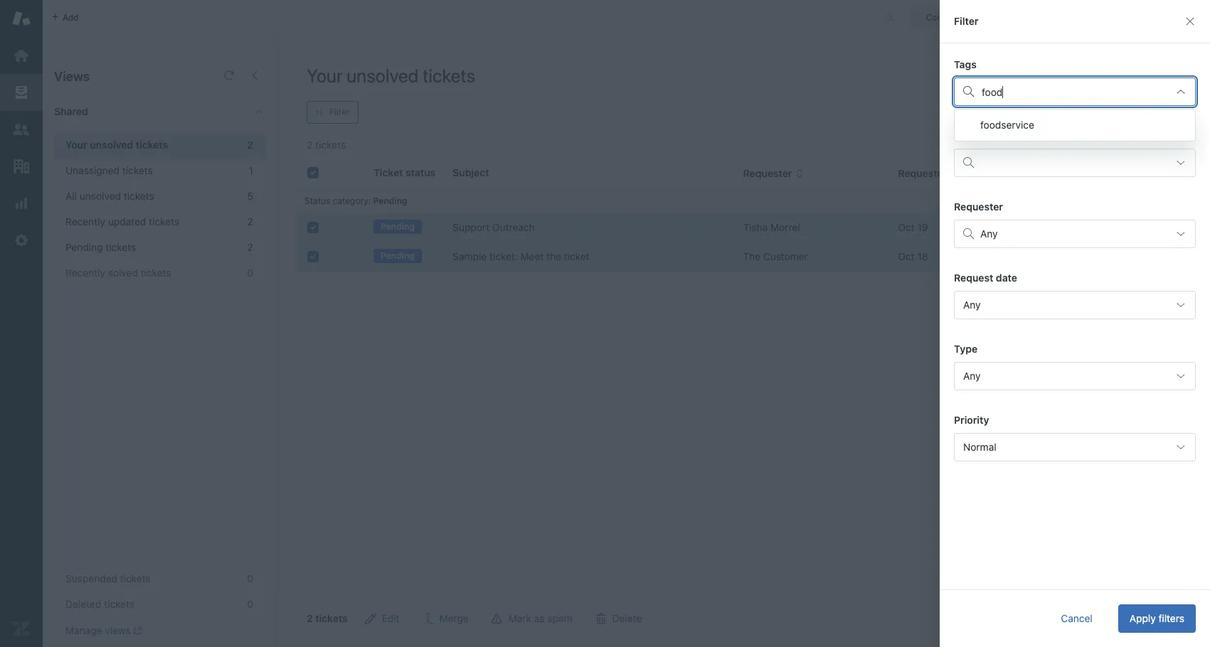 Task type: describe. For each thing, give the bounding box(es) containing it.
manage
[[65, 625, 102, 637]]

tags
[[954, 58, 977, 70]]

oct for oct 18
[[898, 250, 915, 263]]

priority inside button
[[1088, 167, 1123, 179]]

requester inside filter dialog
[[954, 201, 1003, 213]]

Ticket status field
[[982, 152, 1166, 174]]

filter inside button
[[329, 107, 350, 117]]

1 cancel button from the left
[[1050, 605, 1104, 633]]

cancel for 2nd cancel button from the right
[[1061, 613, 1093, 625]]

row containing support outreach
[[296, 213, 1200, 242]]

filter inside dialog
[[954, 15, 979, 27]]

0 for deleted tickets
[[247, 598, 253, 611]]

2 tickets
[[307, 613, 348, 625]]

tickets inside region
[[315, 613, 348, 625]]

deleted tickets
[[65, 598, 134, 611]]

customers image
[[12, 120, 31, 139]]

outreach
[[492, 221, 535, 233]]

zendesk image
[[12, 620, 31, 638]]

shared button
[[43, 90, 240, 133]]

mark
[[509, 613, 532, 625]]

mark as spam button
[[480, 605, 584, 633]]

requested button
[[898, 167, 961, 180]]

2 inside region
[[307, 613, 313, 625]]

merge button
[[411, 605, 480, 633]]

support outreach link
[[453, 221, 535, 235]]

requester element
[[954, 220, 1196, 248]]

manage views
[[65, 625, 131, 637]]

cancel for 1st cancel button from right
[[1139, 613, 1171, 625]]

0 vertical spatial your unsolved tickets
[[307, 65, 475, 86]]

edit button
[[353, 605, 411, 633]]

shared
[[54, 105, 88, 117]]

morrel
[[771, 221, 800, 233]]

0 for recently solved tickets
[[247, 267, 253, 279]]

any for request date
[[963, 299, 981, 311]]

2 cancel button from the left
[[1128, 605, 1182, 633]]

subject
[[453, 167, 489, 179]]

sample ticket: meet the ticket link
[[453, 250, 590, 264]]

2 for pending tickets
[[247, 241, 253, 253]]

normal
[[963, 441, 997, 453]]

oct 19
[[898, 221, 928, 233]]

deleted
[[65, 598, 101, 611]]

customer
[[763, 250, 808, 263]]

oct 18
[[898, 250, 928, 263]]

0 vertical spatial unsolved
[[347, 65, 419, 86]]

organizations image
[[12, 157, 31, 176]]

meet
[[521, 250, 544, 263]]

priority button
[[1088, 167, 1135, 180]]

the customer
[[743, 250, 808, 263]]

refresh views pane image
[[223, 70, 235, 81]]

any inside requester element
[[981, 228, 998, 240]]

0 horizontal spatial your unsolved tickets
[[65, 139, 168, 151]]

2 for recently updated tickets
[[247, 216, 253, 228]]

1 horizontal spatial your
[[307, 65, 343, 86]]

unsolved for 5
[[80, 190, 121, 202]]

delete button
[[584, 605, 653, 633]]

unassigned
[[65, 164, 120, 176]]

any field for type
[[954, 362, 1196, 391]]

ticket:
[[490, 250, 518, 263]]

mark as spam
[[509, 613, 572, 625]]

requester inside button
[[743, 167, 792, 179]]

requested
[[898, 167, 950, 179]]

sample ticket: meet the ticket
[[453, 250, 590, 263]]

suspended tickets
[[65, 573, 151, 585]]

support
[[453, 221, 490, 233]]

1
[[249, 164, 253, 176]]

2 for your unsolved tickets
[[247, 139, 253, 151]]

status
[[986, 130, 1016, 142]]

collapse views pane image
[[249, 70, 260, 81]]

ticket
[[564, 250, 590, 263]]

foodservice
[[981, 119, 1035, 131]]



Task type: locate. For each thing, give the bounding box(es) containing it.
1 horizontal spatial your unsolved tickets
[[307, 65, 475, 86]]

recently solved tickets
[[65, 267, 171, 279]]

0 vertical spatial oct
[[898, 221, 915, 233]]

recently
[[65, 216, 105, 228], [65, 267, 105, 279]]

request
[[954, 272, 994, 284]]

ticket status element
[[954, 149, 1196, 177]]

18
[[918, 250, 928, 263]]

unassigned tickets
[[65, 164, 153, 176]]

type inside filter dialog
[[954, 343, 978, 355]]

zendesk support image
[[12, 9, 31, 28]]

your up filter button
[[307, 65, 343, 86]]

unsolved up unassigned tickets
[[90, 139, 133, 151]]

priority inside filter dialog
[[954, 414, 989, 426]]

priority
[[1088, 167, 1123, 179], [954, 414, 989, 426]]

unsolved down unassigned
[[80, 190, 121, 202]]

pending
[[373, 196, 407, 206], [381, 222, 415, 232], [65, 241, 103, 253], [381, 251, 415, 261]]

0 vertical spatial filter
[[954, 15, 979, 27]]

all unsolved tickets
[[65, 190, 154, 202]]

1 horizontal spatial priority
[[1088, 167, 1123, 179]]

type inside 'button'
[[978, 167, 1002, 179]]

1 vertical spatial your
[[65, 139, 87, 151]]

requester up question
[[954, 201, 1003, 213]]

type button
[[978, 167, 1013, 180]]

unsolved
[[347, 65, 419, 86], [90, 139, 133, 151], [80, 190, 121, 202]]

conversations
[[926, 12, 984, 22]]

cancel inside now showing 2 tickets region
[[1139, 613, 1171, 625]]

2 vertical spatial any
[[963, 370, 981, 382]]

category:
[[333, 196, 371, 206]]

apply filters
[[1130, 613, 1185, 625]]

1 horizontal spatial cancel button
[[1128, 605, 1182, 633]]

the
[[547, 250, 561, 263]]

0 vertical spatial any field
[[954, 291, 1196, 319]]

now showing 2 tickets region
[[278, 152, 1210, 648]]

type
[[978, 167, 1002, 179], [954, 343, 978, 355]]

1 vertical spatial type
[[954, 343, 978, 355]]

reporting image
[[12, 194, 31, 213]]

Any field
[[954, 291, 1196, 319], [954, 362, 1196, 391]]

priority up low
[[1088, 167, 1123, 179]]

apply filters button
[[1118, 605, 1196, 633]]

1 cancel from the left
[[1061, 613, 1093, 625]]

Normal field
[[954, 433, 1196, 462]]

2 recently from the top
[[65, 267, 105, 279]]

0 vertical spatial your
[[307, 65, 343, 86]]

ticket status
[[954, 130, 1016, 142]]

recently updated tickets
[[65, 216, 179, 228]]

1 any field from the top
[[954, 291, 1196, 319]]

requester
[[743, 167, 792, 179], [954, 201, 1003, 213]]

2 cancel from the left
[[1139, 613, 1171, 625]]

0 horizontal spatial cancel
[[1061, 613, 1093, 625]]

your up unassigned
[[65, 139, 87, 151]]

0 vertical spatial priority
[[1088, 167, 1123, 179]]

2 0 from the top
[[247, 573, 253, 585]]

0 vertical spatial recently
[[65, 216, 105, 228]]

1 vertical spatial your unsolved tickets
[[65, 139, 168, 151]]

cancel inside filter dialog
[[1061, 613, 1093, 625]]

recently for recently solved tickets
[[65, 267, 105, 279]]

cancel button
[[1050, 605, 1104, 633], [1128, 605, 1182, 633]]

recently for recently updated tickets
[[65, 216, 105, 228]]

1 horizontal spatial filter
[[954, 15, 979, 27]]

status
[[305, 196, 330, 206]]

0 horizontal spatial filter
[[329, 107, 350, 117]]

suspended
[[65, 573, 117, 585]]

0
[[247, 267, 253, 279], [247, 573, 253, 585], [247, 598, 253, 611]]

oct
[[898, 221, 915, 233], [898, 250, 915, 263]]

recently down all
[[65, 216, 105, 228]]

row down tisha
[[296, 242, 1200, 271]]

2 vertical spatial 0
[[247, 598, 253, 611]]

1 vertical spatial oct
[[898, 250, 915, 263]]

edit
[[382, 613, 400, 625]]

2 oct from the top
[[898, 250, 915, 263]]

Tags field
[[982, 80, 1166, 103]]

2 row from the top
[[296, 242, 1200, 271]]

views
[[105, 625, 131, 637]]

0 horizontal spatial priority
[[954, 414, 989, 426]]

merge
[[439, 613, 469, 625]]

tags element
[[954, 78, 1196, 106]]

your
[[307, 65, 343, 86], [65, 139, 87, 151]]

requester button
[[743, 167, 804, 180]]

1 vertical spatial any
[[963, 299, 981, 311]]

manage views link
[[65, 625, 142, 638]]

oct for oct 19
[[898, 221, 915, 233]]

get started image
[[12, 46, 31, 65]]

1 vertical spatial priority
[[954, 414, 989, 426]]

1 oct from the top
[[898, 221, 915, 233]]

filter dialog
[[940, 0, 1210, 648]]

oct left 18 at the top
[[898, 250, 915, 263]]

status category: pending
[[305, 196, 407, 206]]

all
[[65, 190, 77, 202]]

recently down pending tickets
[[65, 267, 105, 279]]

1 horizontal spatial requester
[[954, 201, 1003, 213]]

filter
[[954, 15, 979, 27], [329, 107, 350, 117]]

tisha
[[743, 221, 768, 233]]

0 vertical spatial any
[[981, 228, 998, 240]]

spam
[[547, 613, 572, 625]]

19
[[918, 221, 928, 233]]

delete
[[612, 613, 642, 625]]

cancel
[[1061, 613, 1093, 625], [1139, 613, 1171, 625]]

views
[[54, 69, 90, 84]]

1 vertical spatial recently
[[65, 267, 105, 279]]

ticket
[[954, 130, 984, 142]]

updated
[[108, 216, 146, 228]]

row up the
[[296, 213, 1200, 242]]

1 vertical spatial any field
[[954, 362, 1196, 391]]

unsolved up filter button
[[347, 65, 419, 86]]

conversations button
[[911, 6, 1016, 29]]

oct left 19
[[898, 221, 915, 233]]

date
[[996, 272, 1018, 284]]

priority up normal at the bottom right of the page
[[954, 414, 989, 426]]

views image
[[12, 83, 31, 102]]

0 vertical spatial type
[[978, 167, 1002, 179]]

filters
[[1159, 613, 1185, 625]]

tisha morrel
[[743, 221, 800, 233]]

as
[[534, 613, 545, 625]]

tickets
[[423, 65, 475, 86], [136, 139, 168, 151], [122, 164, 153, 176], [124, 190, 154, 202], [149, 216, 179, 228], [106, 241, 136, 253], [141, 267, 171, 279], [120, 573, 151, 585], [104, 598, 134, 611], [315, 613, 348, 625]]

0 vertical spatial 0
[[247, 267, 253, 279]]

0 vertical spatial requester
[[743, 167, 792, 179]]

unsolved for 2
[[90, 139, 133, 151]]

1 vertical spatial 0
[[247, 573, 253, 585]]

1 vertical spatial unsolved
[[90, 139, 133, 151]]

support outreach
[[453, 221, 535, 233]]

your unsolved tickets up unassigned tickets
[[65, 139, 168, 151]]

1 vertical spatial requester
[[954, 201, 1003, 213]]

any field for request date
[[954, 291, 1196, 319]]

filter button
[[307, 101, 358, 124]]

apply
[[1130, 613, 1156, 625]]

admin image
[[12, 231, 31, 250]]

main element
[[0, 0, 43, 648]]

the
[[743, 250, 761, 263]]

1 0 from the top
[[247, 267, 253, 279]]

1 recently from the top
[[65, 216, 105, 228]]

2 vertical spatial unsolved
[[80, 190, 121, 202]]

shared heading
[[43, 90, 278, 133]]

your unsolved tickets
[[307, 65, 475, 86], [65, 139, 168, 151]]

1 vertical spatial filter
[[329, 107, 350, 117]]

any for type
[[963, 370, 981, 382]]

3 0 from the top
[[247, 598, 253, 611]]

row
[[296, 213, 1200, 242], [296, 242, 1200, 271]]

pending tickets
[[65, 241, 136, 253]]

0 horizontal spatial requester
[[743, 167, 792, 179]]

your unsolved tickets up filter button
[[307, 65, 475, 86]]

0 for suspended tickets
[[247, 573, 253, 585]]

2
[[247, 139, 253, 151], [247, 216, 253, 228], [247, 241, 253, 253], [307, 613, 313, 625]]

2 any field from the top
[[954, 362, 1196, 391]]

1 horizontal spatial cancel
[[1139, 613, 1171, 625]]

0 horizontal spatial cancel button
[[1050, 605, 1104, 633]]

request date
[[954, 272, 1018, 284]]

sample
[[453, 250, 487, 263]]

(opens in a new tab) image
[[131, 627, 142, 636]]

any
[[981, 228, 998, 240], [963, 299, 981, 311], [963, 370, 981, 382]]

row containing sample ticket: meet the ticket
[[296, 242, 1200, 271]]

requester up tisha morrel
[[743, 167, 792, 179]]

5
[[247, 190, 253, 202]]

question
[[978, 221, 1019, 233]]

1 row from the top
[[296, 213, 1200, 242]]

low
[[1088, 221, 1107, 233]]

solved
[[108, 267, 138, 279]]

0 horizontal spatial your
[[65, 139, 87, 151]]

close drawer image
[[1185, 16, 1196, 27]]



Task type: vqa. For each thing, say whether or not it's contained in the screenshot.
updated
yes



